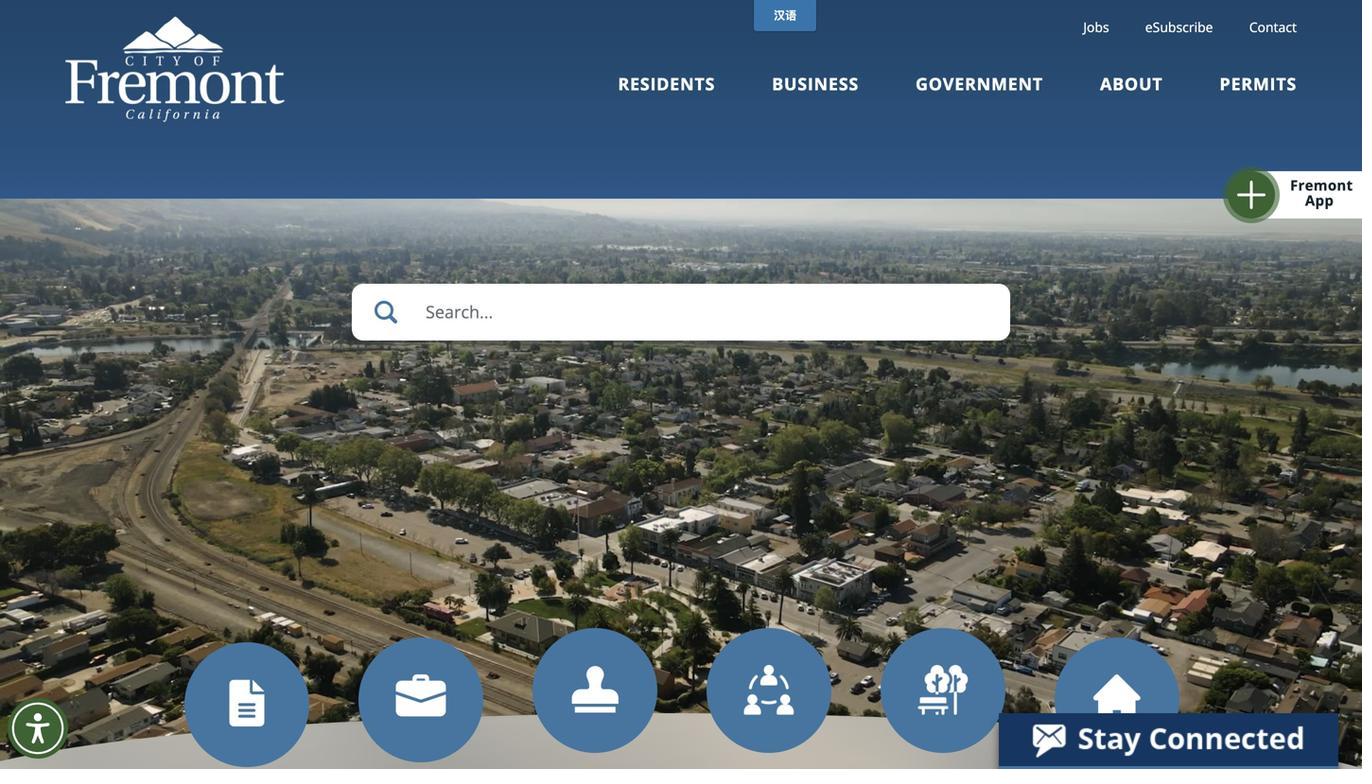 Task type: locate. For each thing, give the bounding box(es) containing it.
government
[[916, 72, 1043, 96]]

about link
[[1100, 72, 1163, 121]]

fremont app
[[1290, 176, 1353, 210]]

jobs
[[1083, 18, 1109, 36]]

file lines image
[[222, 679, 272, 729]]

permits link
[[1220, 72, 1297, 121]]

business
[[772, 72, 859, 96]]

jobs link
[[1083, 18, 1109, 36]]

Search text field
[[352, 284, 1010, 341]]

esubscribe
[[1146, 18, 1213, 36]]

contact
[[1250, 18, 1297, 36]]

residents link
[[618, 72, 715, 121]]

app
[[1305, 191, 1334, 210]]

fremont
[[1290, 176, 1353, 195]]

esubscribe link
[[1146, 18, 1213, 36]]



Task type: describe. For each thing, give the bounding box(es) containing it.
fremont app link
[[1248, 171, 1362, 219]]

business link
[[772, 72, 859, 121]]

cta 6 departments image
[[918, 665, 968, 715]]

about
[[1100, 72, 1163, 96]]

residents
[[618, 72, 715, 96]]

government link
[[916, 72, 1043, 121]]

stamp approval image
[[570, 665, 620, 715]]

cta 5 departments image
[[744, 665, 794, 715]]

house image
[[1094, 675, 1141, 725]]

contact link
[[1250, 18, 1297, 36]]

permits
[[1220, 72, 1297, 96]]

cta 2 employmentcenter image
[[396, 675, 446, 716]]

stay connected image
[[999, 713, 1337, 766]]



Task type: vqa. For each thing, say whether or not it's contained in the screenshot.
File Lines Image
yes



